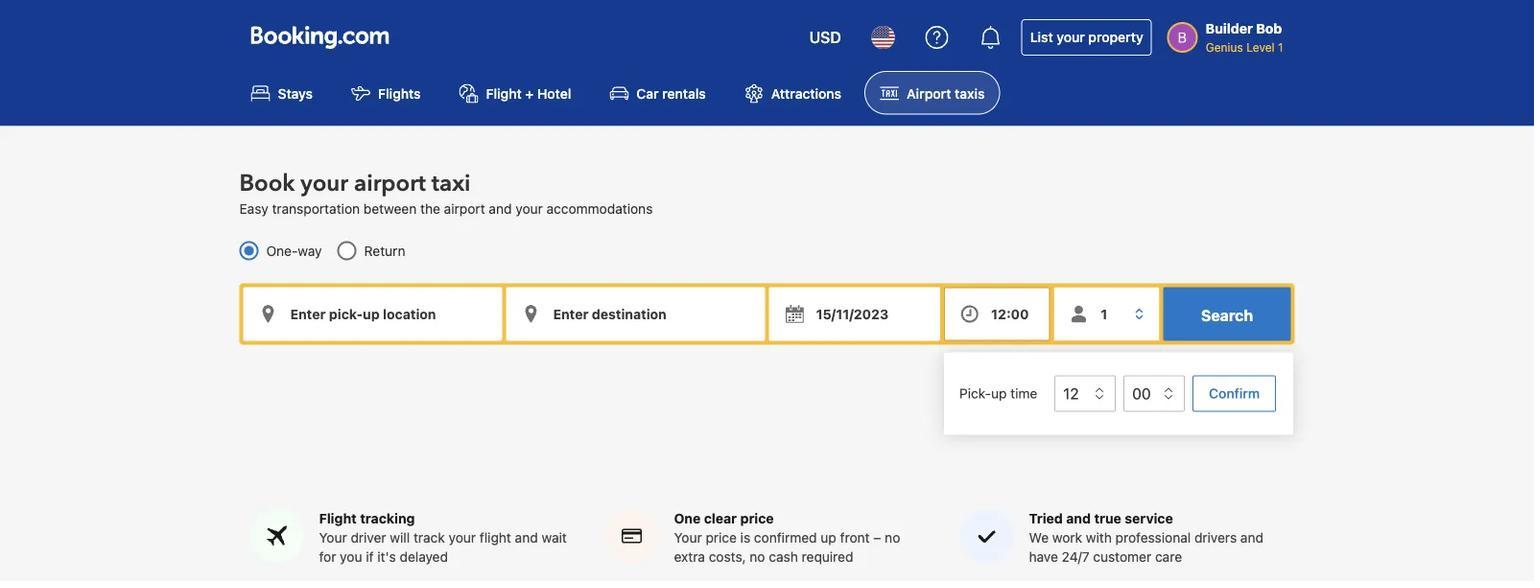 Task type: locate. For each thing, give the bounding box(es) containing it.
1 vertical spatial airport
[[444, 200, 485, 216]]

accommodations
[[547, 200, 653, 216]]

time
[[1011, 386, 1038, 402]]

Enter pick-up location text field
[[243, 287, 502, 341]]

your inside flight tracking your driver will track your flight and wait for you if it's delayed
[[319, 530, 347, 546]]

0 horizontal spatial flight
[[319, 511, 357, 527]]

tracking
[[360, 511, 415, 527]]

costs,
[[709, 549, 746, 565]]

list
[[1030, 29, 1053, 45]]

booking.com online hotel reservations image
[[251, 26, 389, 49]]

your up for
[[319, 530, 347, 546]]

0 horizontal spatial up
[[821, 530, 837, 546]]

no
[[885, 530, 900, 546], [750, 549, 765, 565]]

and up work
[[1066, 511, 1091, 527]]

professional
[[1116, 530, 1191, 546]]

flight
[[486, 85, 522, 101], [319, 511, 357, 527]]

confirm
[[1209, 386, 1260, 401]]

and right the on the left
[[489, 200, 512, 216]]

your inside one clear price your price is confirmed up front – no extra costs, no cash required
[[674, 530, 702, 546]]

up left time
[[992, 386, 1007, 402]]

your
[[319, 530, 347, 546], [674, 530, 702, 546]]

12:00 button
[[944, 287, 1050, 341]]

2 your from the left
[[674, 530, 702, 546]]

up up required
[[821, 530, 837, 546]]

builder bob genius level 1
[[1206, 21, 1284, 54]]

price up is
[[740, 511, 774, 527]]

work
[[1053, 530, 1083, 546]]

15/11/2023 button
[[769, 287, 941, 341]]

clear
[[704, 511, 737, 527]]

confirmed
[[754, 530, 817, 546]]

have
[[1029, 549, 1058, 565]]

1 vertical spatial price
[[706, 530, 737, 546]]

0 horizontal spatial airport
[[354, 168, 426, 199]]

no right –
[[885, 530, 900, 546]]

airport down taxi
[[444, 200, 485, 216]]

price down clear at the left of the page
[[706, 530, 737, 546]]

search button
[[1164, 287, 1291, 341]]

and left the "wait"
[[515, 530, 538, 546]]

you
[[340, 549, 362, 565]]

book your airport taxi easy transportation between the airport and your accommodations
[[239, 168, 653, 216]]

and right drivers
[[1241, 530, 1264, 546]]

usd
[[810, 28, 841, 47]]

flights link
[[336, 71, 436, 114]]

0 vertical spatial flight
[[486, 85, 522, 101]]

0 vertical spatial price
[[740, 511, 774, 527]]

your right list
[[1057, 29, 1085, 45]]

flight left the +
[[486, 85, 522, 101]]

1 horizontal spatial your
[[674, 530, 702, 546]]

and
[[489, 200, 512, 216], [1066, 511, 1091, 527], [515, 530, 538, 546], [1241, 530, 1264, 546]]

easy
[[239, 200, 268, 216]]

customer
[[1093, 549, 1152, 565]]

we
[[1029, 530, 1049, 546]]

one-way
[[266, 243, 322, 258]]

airport
[[354, 168, 426, 199], [444, 200, 485, 216]]

track
[[414, 530, 445, 546]]

+
[[525, 85, 534, 101]]

cash
[[769, 549, 798, 565]]

car rentals
[[637, 85, 706, 101]]

24/7
[[1062, 549, 1090, 565]]

stays link
[[236, 71, 328, 114]]

15/11/2023
[[816, 306, 889, 322]]

1 your from the left
[[319, 530, 347, 546]]

flight up driver
[[319, 511, 357, 527]]

1 vertical spatial flight
[[319, 511, 357, 527]]

up inside one clear price your price is confirmed up front – no extra costs, no cash required
[[821, 530, 837, 546]]

and inside book your airport taxi easy transportation between the airport and your accommodations
[[489, 200, 512, 216]]

–
[[874, 530, 881, 546]]

airport
[[907, 85, 951, 101]]

attractions link
[[729, 71, 857, 114]]

your right track at the left bottom of the page
[[449, 530, 476, 546]]

your left accommodations on the left top
[[516, 200, 543, 216]]

book
[[239, 168, 295, 199]]

airport taxis link
[[865, 71, 1000, 114]]

price
[[740, 511, 774, 527], [706, 530, 737, 546]]

airport up between
[[354, 168, 426, 199]]

up
[[992, 386, 1007, 402], [821, 530, 837, 546]]

driver
[[351, 530, 386, 546]]

1 horizontal spatial airport
[[444, 200, 485, 216]]

hotel
[[537, 85, 571, 101]]

0 vertical spatial up
[[992, 386, 1007, 402]]

1 vertical spatial up
[[821, 530, 837, 546]]

required
[[802, 549, 854, 565]]

car rentals link
[[594, 71, 721, 114]]

0 horizontal spatial your
[[319, 530, 347, 546]]

your
[[1057, 29, 1085, 45], [301, 168, 348, 199], [516, 200, 543, 216], [449, 530, 476, 546]]

0 horizontal spatial no
[[750, 549, 765, 565]]

1 horizontal spatial no
[[885, 530, 900, 546]]

flight inside flight tracking your driver will track your flight and wait for you if it's delayed
[[319, 511, 357, 527]]

1 horizontal spatial flight
[[486, 85, 522, 101]]

1
[[1278, 40, 1284, 54]]

no down is
[[750, 549, 765, 565]]

your down one in the left of the page
[[674, 530, 702, 546]]

one-
[[266, 243, 298, 258]]

bob
[[1257, 21, 1283, 36]]

0 vertical spatial airport
[[354, 168, 426, 199]]

true
[[1094, 511, 1122, 527]]



Task type: describe. For each thing, give the bounding box(es) containing it.
way
[[298, 243, 322, 258]]

between
[[364, 200, 417, 216]]

pick-up time
[[960, 386, 1038, 402]]

tried
[[1029, 511, 1063, 527]]

flight for flight + hotel
[[486, 85, 522, 101]]

one
[[674, 511, 701, 527]]

0 horizontal spatial price
[[706, 530, 737, 546]]

is
[[741, 530, 751, 546]]

0 vertical spatial no
[[885, 530, 900, 546]]

one clear price your price is confirmed up front – no extra costs, no cash required
[[674, 511, 900, 565]]

and inside flight tracking your driver will track your flight and wait for you if it's delayed
[[515, 530, 538, 546]]

tried and true service we work with professional drivers and have 24/7 customer care
[[1029, 511, 1264, 565]]

will
[[390, 530, 410, 546]]

property
[[1089, 29, 1144, 45]]

flight for flight tracking your driver will track your flight and wait for you if it's delayed
[[319, 511, 357, 527]]

with
[[1086, 530, 1112, 546]]

it's
[[377, 549, 396, 565]]

search
[[1201, 306, 1253, 324]]

taxi
[[432, 168, 471, 199]]

usd button
[[798, 14, 853, 60]]

service
[[1125, 511, 1173, 527]]

flights
[[378, 85, 421, 101]]

care
[[1155, 549, 1182, 565]]

extra
[[674, 549, 705, 565]]

front
[[840, 530, 870, 546]]

confirm button
[[1193, 376, 1277, 412]]

stays
[[278, 85, 313, 101]]

pick-
[[960, 386, 992, 402]]

airport taxis
[[907, 85, 985, 101]]

genius
[[1206, 40, 1243, 54]]

flight tracking your driver will track your flight and wait for you if it's delayed
[[319, 511, 567, 565]]

car
[[637, 85, 659, 101]]

list your property
[[1030, 29, 1144, 45]]

flight
[[480, 530, 511, 546]]

list your property link
[[1022, 19, 1152, 56]]

taxis
[[955, 85, 985, 101]]

the
[[420, 200, 440, 216]]

delayed
[[400, 549, 448, 565]]

Enter destination text field
[[506, 287, 765, 341]]

1 horizontal spatial up
[[992, 386, 1007, 402]]

rentals
[[662, 85, 706, 101]]

return
[[364, 243, 405, 258]]

builder
[[1206, 21, 1253, 36]]

for
[[319, 549, 336, 565]]

your up transportation
[[301, 168, 348, 199]]

flight + hotel
[[486, 85, 571, 101]]

1 vertical spatial no
[[750, 549, 765, 565]]

transportation
[[272, 200, 360, 216]]

attractions
[[771, 85, 842, 101]]

wait
[[542, 530, 567, 546]]

if
[[366, 549, 374, 565]]

1 horizontal spatial price
[[740, 511, 774, 527]]

flight + hotel link
[[444, 71, 587, 114]]

12:00
[[991, 306, 1029, 322]]

drivers
[[1195, 530, 1237, 546]]

level
[[1247, 40, 1275, 54]]

your inside flight tracking your driver will track your flight and wait for you if it's delayed
[[449, 530, 476, 546]]



Task type: vqa. For each thing, say whether or not it's contained in the screenshot.
15/11/2023
yes



